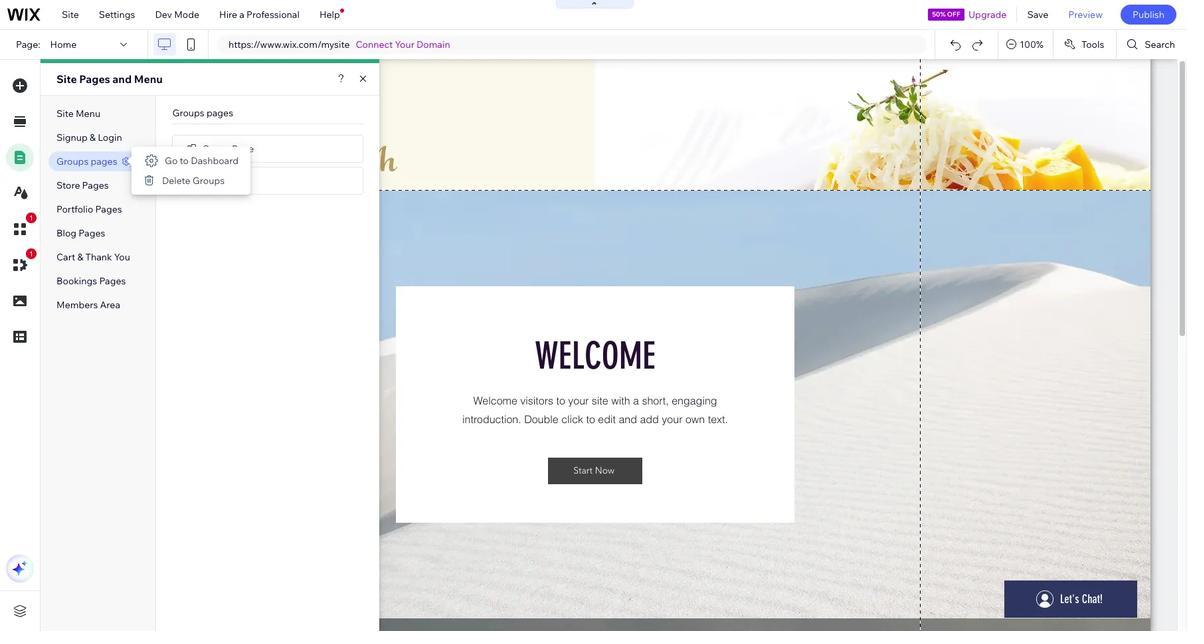 Task type: locate. For each thing, give the bounding box(es) containing it.
store pages
[[56, 179, 109, 191]]

& right cart
[[77, 251, 83, 263]]

1 horizontal spatial &
[[90, 132, 96, 144]]

portfolio pages
[[56, 203, 122, 215]]

&
[[90, 132, 96, 144], [77, 251, 83, 263]]

pages down the login
[[91, 155, 117, 167]]

groups pages
[[172, 107, 233, 119], [56, 155, 117, 167]]

login
[[98, 132, 122, 144]]

cart & thank you
[[56, 251, 130, 263]]

groups
[[172, 107, 204, 119], [56, 155, 89, 167], [202, 174, 234, 186], [193, 175, 225, 187]]

pages
[[79, 72, 110, 86], [82, 179, 109, 191], [95, 203, 122, 215], [79, 227, 105, 239], [99, 275, 126, 287]]

0 horizontal spatial pages
[[91, 155, 117, 167]]

dashboard
[[191, 155, 239, 167]]

pages up area
[[99, 275, 126, 287]]

& left the login
[[90, 132, 96, 144]]

menu up signup & login
[[76, 108, 100, 120]]

site for site
[[62, 9, 79, 21]]

mode
[[174, 9, 199, 21]]

& for cart
[[77, 251, 83, 263]]

0 horizontal spatial &
[[77, 251, 83, 263]]

1 horizontal spatial menu
[[134, 72, 163, 86]]

site
[[62, 9, 79, 21], [56, 72, 77, 86], [56, 108, 74, 120]]

1 vertical spatial &
[[77, 251, 83, 263]]

1 horizontal spatial pages
[[207, 107, 233, 119]]

bookings
[[56, 275, 97, 287]]

https://www.wix.com/mysite
[[229, 39, 350, 50]]

page
[[232, 143, 254, 154]]

connect
[[356, 39, 393, 50]]

thank
[[85, 251, 112, 263]]

go
[[165, 155, 178, 167]]

site for site pages and menu
[[56, 72, 77, 86]]

pages
[[207, 107, 233, 119], [91, 155, 117, 167]]

menu right the and
[[134, 72, 163, 86]]

settings
[[99, 9, 135, 21]]

pages for bookings
[[99, 275, 126, 287]]

2 vertical spatial site
[[56, 108, 74, 120]]

0 vertical spatial pages
[[207, 107, 233, 119]]

1 vertical spatial site
[[56, 72, 77, 86]]

1 vertical spatial groups pages
[[56, 155, 117, 167]]

pages for store
[[82, 179, 109, 191]]

tools button
[[1054, 30, 1116, 59]]

1 vertical spatial pages
[[91, 155, 117, 167]]

site for site menu
[[56, 108, 74, 120]]

pages left the and
[[79, 72, 110, 86]]

save button
[[1017, 0, 1059, 29]]

pages right portfolio
[[95, 203, 122, 215]]

0 vertical spatial &
[[90, 132, 96, 144]]

1 vertical spatial menu
[[76, 108, 100, 120]]

https://www.wix.com/mysite connect your domain
[[229, 39, 450, 50]]

tools
[[1082, 39, 1104, 50]]

100%
[[1020, 39, 1044, 50]]

site up signup
[[56, 108, 74, 120]]

site down home
[[56, 72, 77, 86]]

off
[[947, 10, 961, 19]]

publish button
[[1121, 5, 1177, 25]]

50% off
[[932, 10, 961, 19]]

0 vertical spatial site
[[62, 9, 79, 21]]

dev
[[155, 9, 172, 21]]

pages for site
[[79, 72, 110, 86]]

hire a professional
[[219, 9, 300, 21]]

0 vertical spatial menu
[[134, 72, 163, 86]]

site up home
[[62, 9, 79, 21]]

preview button
[[1059, 0, 1113, 29]]

0 vertical spatial groups pages
[[172, 107, 233, 119]]

menu
[[134, 72, 163, 86], [76, 108, 100, 120]]

store
[[56, 179, 80, 191]]

pages up cart & thank you
[[79, 227, 105, 239]]

portfolio
[[56, 203, 93, 215]]

0 horizontal spatial groups pages
[[56, 155, 117, 167]]

pages up "portfolio pages"
[[82, 179, 109, 191]]

a
[[239, 9, 244, 21]]

groups pages up the group
[[172, 107, 233, 119]]

search
[[1145, 39, 1175, 50]]

you
[[114, 251, 130, 263]]

delete groups
[[162, 175, 225, 187]]

delete
[[162, 175, 190, 187]]

groups pages down signup & login
[[56, 155, 117, 167]]

pages up the group
[[207, 107, 233, 119]]

preview
[[1069, 9, 1103, 21]]



Task type: vqa. For each thing, say whether or not it's contained in the screenshot.
the 'area'
yes



Task type: describe. For each thing, give the bounding box(es) containing it.
publish
[[1133, 9, 1165, 21]]

to
[[180, 155, 189, 167]]

domain
[[417, 39, 450, 50]]

dev mode
[[155, 9, 199, 21]]

pages for blog
[[79, 227, 105, 239]]

your
[[395, 39, 415, 50]]

hire
[[219, 9, 237, 21]]

search button
[[1117, 30, 1187, 59]]

area
[[100, 299, 120, 311]]

members
[[56, 299, 98, 311]]

cart
[[56, 251, 75, 263]]

group
[[202, 143, 230, 154]]

signup & login
[[56, 132, 122, 144]]

site menu
[[56, 108, 100, 120]]

upgrade
[[969, 9, 1007, 21]]

0 horizontal spatial menu
[[76, 108, 100, 120]]

go to dashboard
[[165, 155, 239, 167]]

signup
[[56, 132, 88, 144]]

and
[[113, 72, 132, 86]]

1 horizontal spatial groups pages
[[172, 107, 233, 119]]

help
[[319, 9, 340, 21]]

site pages and menu
[[56, 72, 163, 86]]

blog pages
[[56, 227, 105, 239]]

members area
[[56, 299, 120, 311]]

save
[[1027, 9, 1049, 21]]

& for signup
[[90, 132, 96, 144]]

bookings pages
[[56, 275, 126, 287]]

100% button
[[999, 30, 1053, 59]]

blog
[[56, 227, 77, 239]]

group page
[[202, 143, 254, 154]]

50%
[[932, 10, 946, 19]]

professional
[[247, 9, 300, 21]]

home
[[50, 39, 77, 50]]

pages for portfolio
[[95, 203, 122, 215]]



